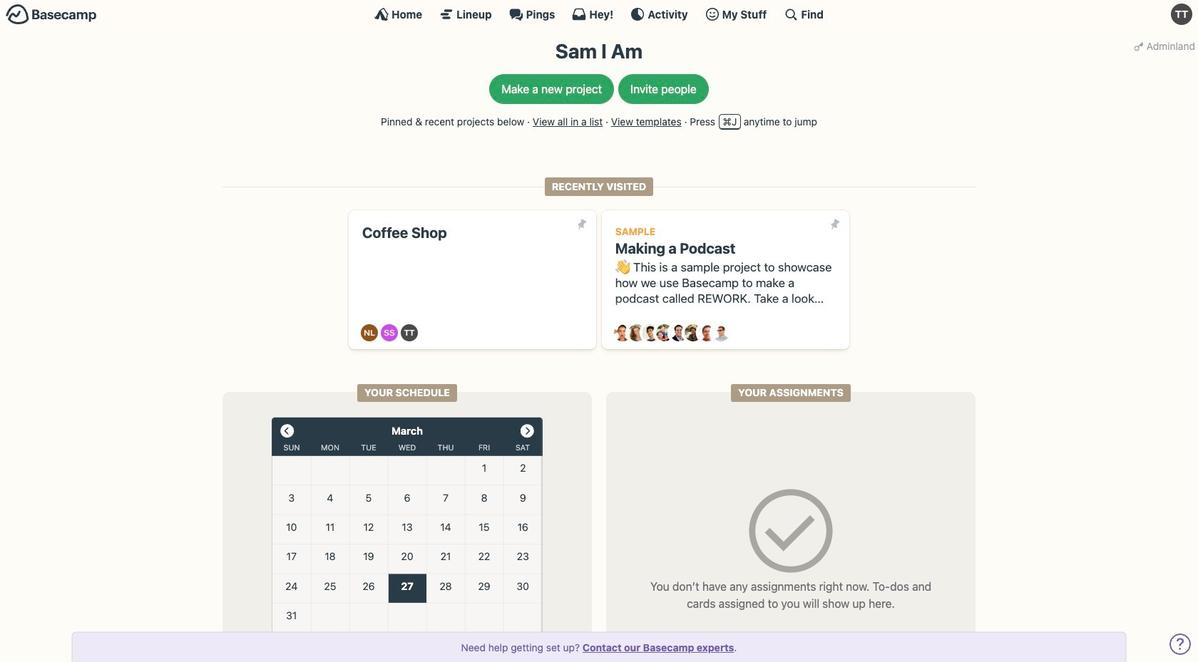 Task type: locate. For each thing, give the bounding box(es) containing it.
1 horizontal spatial terry turtle image
[[1172, 4, 1193, 25]]

1 vertical spatial terry turtle image
[[401, 325, 418, 342]]

terry turtle image
[[1172, 4, 1193, 25], [401, 325, 418, 342]]

main element
[[0, 0, 1199, 28]]

annie bryan image
[[614, 325, 632, 342]]

natalie lubich image
[[361, 325, 378, 342]]

0 vertical spatial terry turtle image
[[1172, 4, 1193, 25]]

steve marsh image
[[699, 325, 716, 342]]

0 horizontal spatial terry turtle image
[[401, 325, 418, 342]]

sarah silvers image
[[381, 325, 398, 342]]

nicole katz image
[[685, 325, 702, 342]]



Task type: describe. For each thing, give the bounding box(es) containing it.
cheryl walters image
[[629, 325, 646, 342]]

switch accounts image
[[6, 4, 97, 26]]

jared davis image
[[643, 325, 660, 342]]

jennifer young image
[[657, 325, 674, 342]]

josh fiske image
[[671, 325, 688, 342]]

victor cooper image
[[713, 325, 730, 342]]

terry turtle image inside main element
[[1172, 4, 1193, 25]]

keyboard shortcut: ⌘ + / image
[[785, 7, 799, 21]]



Task type: vqa. For each thing, say whether or not it's contained in the screenshot.
Terry Turtle icon
yes



